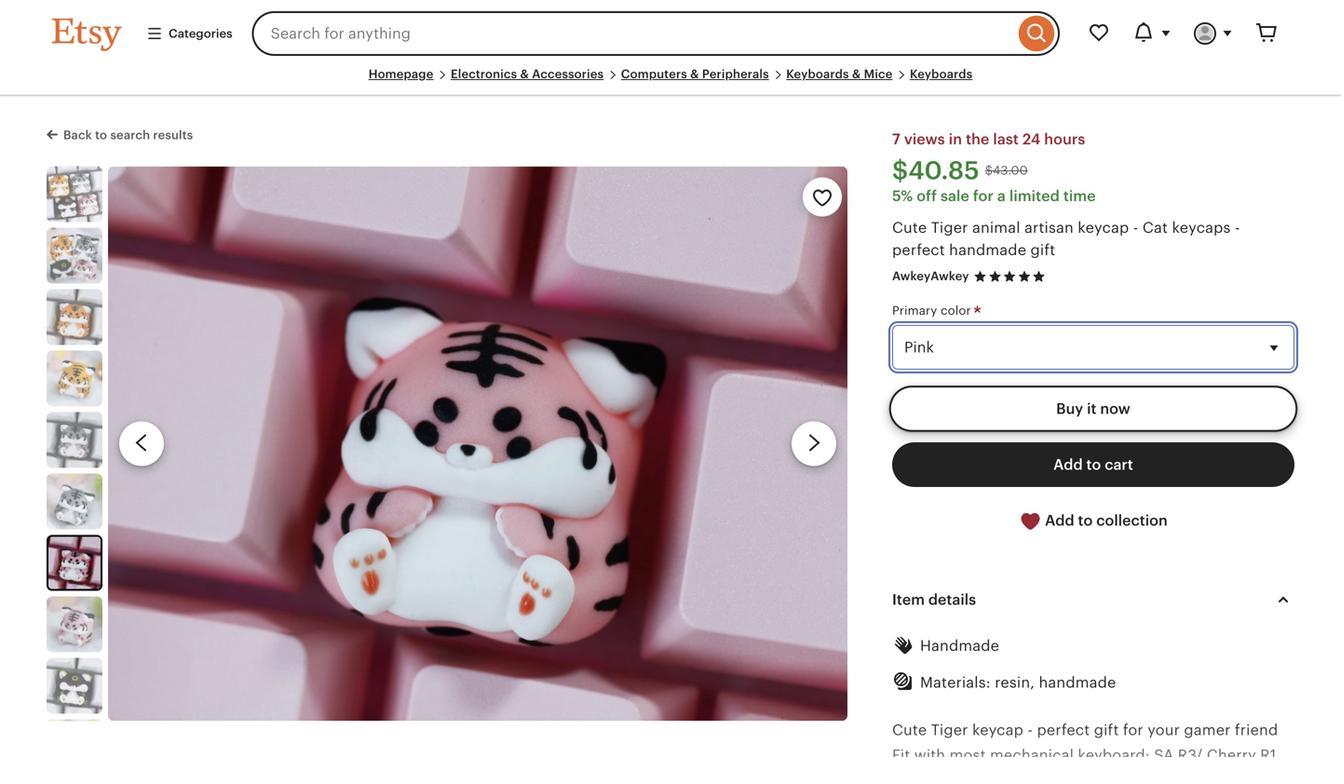 Task type: vqa. For each thing, say whether or not it's contained in the screenshot.
topmost handmade
yes



Task type: describe. For each thing, give the bounding box(es) containing it.
electronics & accessories
[[451, 67, 604, 81]]

to for search
[[95, 128, 107, 142]]

0 vertical spatial for
[[973, 188, 994, 205]]

none search field inside categories banner
[[252, 11, 1060, 56]]

mice
[[864, 67, 893, 81]]

primary color
[[892, 304, 975, 318]]

friend
[[1235, 722, 1278, 739]]

add for add to cart
[[1054, 456, 1083, 473]]

cute tiger animal artisan keycap - cat keycaps - perfect handmade gift
[[892, 220, 1241, 259]]

peripherals
[[702, 67, 769, 81]]

Search for anything text field
[[252, 11, 1015, 56]]

gift inside cute tiger animal artisan keycap - cat keycaps - perfect handmade gift
[[1031, 242, 1056, 259]]

to for collection
[[1078, 512, 1093, 529]]

cute for cute tiger animal artisan keycap - cat keycaps - perfect handmade gift
[[892, 220, 927, 236]]

keycap inside cute tiger animal artisan keycap - cat keycaps - perfect handmade gift
[[1078, 220, 1129, 236]]

perfect inside cute tiger animal artisan keycap - cat keycaps - perfect handmade gift
[[892, 242, 945, 259]]

cute tiger animal artisan keycap cat keycaps perfect image 2 image
[[47, 228, 102, 284]]

add to cart
[[1054, 456, 1134, 473]]

homepage
[[369, 67, 434, 81]]

cute for cute tiger keycap - perfect gift for your gamer friend
[[892, 722, 927, 739]]

cute tiger animal artisan keycap cat keycaps perfect black image
[[47, 658, 102, 714]]

categories button
[[132, 17, 247, 50]]

1 horizontal spatial for
[[1123, 722, 1144, 739]]

computers
[[621, 67, 687, 81]]

hours
[[1045, 131, 1086, 148]]

materials:
[[920, 674, 991, 691]]

& for computers
[[690, 67, 699, 81]]

accessories
[[532, 67, 604, 81]]

primary
[[892, 304, 938, 318]]

keyboards link
[[910, 67, 973, 81]]

categories banner
[[19, 0, 1323, 67]]

keyboards for keyboards link
[[910, 67, 973, 81]]

cat
[[1143, 220, 1168, 236]]

awkeyawkey link
[[892, 269, 969, 283]]

materials: resin, handmade
[[920, 674, 1116, 691]]

artisan
[[1025, 220, 1074, 236]]

& for electronics
[[520, 67, 529, 81]]

1 vertical spatial gift
[[1094, 722, 1119, 739]]

cute tiger animal artisan keycap cat keycaps perfect gray image
[[47, 412, 102, 468]]

now
[[1101, 400, 1131, 417]]

search
[[110, 128, 150, 142]]

1 horizontal spatial cute tiger animal artisan keycap cat keycaps perfect pink image
[[108, 167, 848, 721]]

keyboards & mice link
[[787, 67, 893, 81]]

collection
[[1097, 512, 1168, 529]]

cute tiger animal artisan keycap cat keycaps perfect image 4 image
[[47, 351, 102, 407]]

cute tiger animal artisan keycap cat keycaps perfect image 8 image
[[47, 597, 102, 653]]

cute tiger animal artisan keycap cat keycaps perfect image 1 image
[[47, 166, 102, 222]]

limited
[[1010, 188, 1060, 205]]

your
[[1148, 722, 1180, 739]]

electronics
[[451, 67, 517, 81]]

2 horizontal spatial -
[[1235, 220, 1241, 236]]

24
[[1023, 131, 1041, 148]]

$43.00
[[985, 164, 1028, 178]]

add to collection
[[1042, 512, 1168, 529]]

resin,
[[995, 674, 1035, 691]]



Task type: locate. For each thing, give the bounding box(es) containing it.
off
[[917, 188, 937, 205]]

0 horizontal spatial keyboards
[[787, 67, 849, 81]]

0 vertical spatial to
[[95, 128, 107, 142]]

0 horizontal spatial cute tiger animal artisan keycap cat keycaps perfect pink image
[[48, 537, 101, 589]]

for
[[973, 188, 994, 205], [1123, 722, 1144, 739]]

0 horizontal spatial keycap
[[973, 722, 1024, 739]]

1 horizontal spatial perfect
[[1037, 722, 1090, 739]]

$40.85 $43.00
[[892, 156, 1028, 185]]

add to collection button
[[892, 498, 1295, 544]]

to left 'collection'
[[1078, 512, 1093, 529]]

5% off sale for a limited time
[[892, 188, 1096, 205]]

back to search results
[[63, 128, 193, 142]]

in
[[949, 131, 962, 148]]

3 & from the left
[[852, 67, 861, 81]]

1 tiger from the top
[[931, 220, 968, 236]]

gift left your
[[1094, 722, 1119, 739]]

cart
[[1105, 456, 1134, 473]]

& left mice
[[852, 67, 861, 81]]

last
[[993, 131, 1019, 148]]

1 vertical spatial cute
[[892, 722, 927, 739]]

cute tiger animal artisan keycap cat keycaps perfect image 6 image
[[47, 474, 102, 530]]

0 vertical spatial tiger
[[931, 220, 968, 236]]

2 tiger from the top
[[931, 722, 968, 739]]

$40.85
[[892, 156, 980, 185]]

gift
[[1031, 242, 1056, 259], [1094, 722, 1119, 739]]

7
[[892, 131, 901, 148]]

- left "cat" at the top right of the page
[[1134, 220, 1139, 236]]

cute tiger animal artisan keycap cat keycaps perfect pink image
[[108, 167, 848, 721], [48, 537, 101, 589]]

results
[[153, 128, 193, 142]]

item details
[[892, 592, 976, 608]]

cute inside cute tiger animal artisan keycap - cat keycaps - perfect handmade gift
[[892, 220, 927, 236]]

2 vertical spatial to
[[1078, 512, 1093, 529]]

& for keyboards
[[852, 67, 861, 81]]

-
[[1134, 220, 1139, 236], [1235, 220, 1241, 236], [1028, 722, 1033, 739]]

buy it now button
[[892, 386, 1295, 431]]

&
[[520, 67, 529, 81], [690, 67, 699, 81], [852, 67, 861, 81]]

menu bar containing homepage
[[52, 67, 1289, 96]]

1 vertical spatial for
[[1123, 722, 1144, 739]]

details
[[929, 592, 976, 608]]

handmade
[[920, 638, 1000, 655]]

0 vertical spatial keycap
[[1078, 220, 1129, 236]]

2 cute from the top
[[892, 722, 927, 739]]

to for cart
[[1087, 456, 1101, 473]]

to right back
[[95, 128, 107, 142]]

0 horizontal spatial for
[[973, 188, 994, 205]]

item details button
[[876, 578, 1312, 622]]

to left cart
[[1087, 456, 1101, 473]]

1 horizontal spatial -
[[1134, 220, 1139, 236]]

2 & from the left
[[690, 67, 699, 81]]

keycap down resin,
[[973, 722, 1024, 739]]

item
[[892, 592, 925, 608]]

tiger for animal
[[931, 220, 968, 236]]

0 vertical spatial handmade
[[949, 242, 1027, 259]]

1 vertical spatial add
[[1045, 512, 1075, 529]]

computers & peripherals link
[[621, 67, 769, 81]]

perfect down materials: resin, handmade
[[1037, 722, 1090, 739]]

0 horizontal spatial handmade
[[949, 242, 1027, 259]]

add
[[1054, 456, 1083, 473], [1045, 512, 1075, 529]]

add left cart
[[1054, 456, 1083, 473]]

handmade up cute tiger keycap - perfect gift for your gamer friend
[[1039, 674, 1116, 691]]

add down the add to cart button
[[1045, 512, 1075, 529]]

cute down materials: at the right
[[892, 722, 927, 739]]

cute tiger animal artisan keycap cat keycaps perfect yellow image
[[47, 289, 102, 345]]

keyboards for keyboards & mice
[[787, 67, 849, 81]]

computers & peripherals
[[621, 67, 769, 81]]

0 horizontal spatial gift
[[1031, 242, 1056, 259]]

the
[[966, 131, 990, 148]]

1 horizontal spatial keyboards
[[910, 67, 973, 81]]

time
[[1064, 188, 1096, 205]]

perfect
[[892, 242, 945, 259], [1037, 722, 1090, 739]]

1 vertical spatial tiger
[[931, 722, 968, 739]]

keyboards & mice
[[787, 67, 893, 81]]

buy
[[1057, 400, 1084, 417]]

add for add to collection
[[1045, 512, 1075, 529]]

a
[[998, 188, 1006, 205]]

animal
[[973, 220, 1021, 236]]

0 vertical spatial perfect
[[892, 242, 945, 259]]

tiger down sale
[[931, 220, 968, 236]]

- right keycaps
[[1235, 220, 1241, 236]]

0 horizontal spatial &
[[520, 67, 529, 81]]

keycap
[[1078, 220, 1129, 236], [973, 722, 1024, 739]]

for left your
[[1123, 722, 1144, 739]]

2 horizontal spatial &
[[852, 67, 861, 81]]

1 cute from the top
[[892, 220, 927, 236]]

keyboards right mice
[[910, 67, 973, 81]]

add to cart button
[[892, 442, 1295, 487]]

tiger down materials: at the right
[[931, 722, 968, 739]]

cute down 5%
[[892, 220, 927, 236]]

0 horizontal spatial -
[[1028, 722, 1033, 739]]

tiger inside cute tiger animal artisan keycap - cat keycaps - perfect handmade gift
[[931, 220, 968, 236]]

handmade down animal
[[949, 242, 1027, 259]]

sale
[[941, 188, 970, 205]]

electronics & accessories link
[[451, 67, 604, 81]]

it
[[1087, 400, 1097, 417]]

None search field
[[252, 11, 1060, 56]]

buy it now
[[1057, 400, 1131, 417]]

for left a
[[973, 188, 994, 205]]

1 horizontal spatial keycap
[[1078, 220, 1129, 236]]

gift down artisan
[[1031, 242, 1056, 259]]

1 & from the left
[[520, 67, 529, 81]]

0 vertical spatial add
[[1054, 456, 1083, 473]]

tiger for keycap
[[931, 722, 968, 739]]

0 vertical spatial gift
[[1031, 242, 1056, 259]]

0 vertical spatial cute
[[892, 220, 927, 236]]

5%
[[892, 188, 913, 205]]

1 vertical spatial keycap
[[973, 722, 1024, 739]]

1 horizontal spatial handmade
[[1039, 674, 1116, 691]]

2 keyboards from the left
[[910, 67, 973, 81]]

1 vertical spatial handmade
[[1039, 674, 1116, 691]]

handmade
[[949, 242, 1027, 259], [1039, 674, 1116, 691]]

views
[[904, 131, 945, 148]]

back to search results link
[[47, 124, 193, 144]]

& right electronics
[[520, 67, 529, 81]]

awkeyawkey
[[892, 269, 969, 283]]

keycaps
[[1172, 220, 1231, 236]]

1 horizontal spatial &
[[690, 67, 699, 81]]

7 views in the last 24 hours
[[892, 131, 1086, 148]]

keyboards left mice
[[787, 67, 849, 81]]

0 horizontal spatial perfect
[[892, 242, 945, 259]]

keycap down time
[[1078, 220, 1129, 236]]

cute tiger keycap - perfect gift for your gamer friend
[[892, 722, 1278, 739]]

menu bar
[[52, 67, 1289, 96]]

- down materials: resin, handmade
[[1028, 722, 1033, 739]]

gamer
[[1184, 722, 1231, 739]]

color
[[941, 304, 971, 318]]

1 vertical spatial perfect
[[1037, 722, 1090, 739]]

1 horizontal spatial gift
[[1094, 722, 1119, 739]]

1 vertical spatial to
[[1087, 456, 1101, 473]]

tiger
[[931, 220, 968, 236], [931, 722, 968, 739]]

homepage link
[[369, 67, 434, 81]]

back
[[63, 128, 92, 142]]

to
[[95, 128, 107, 142], [1087, 456, 1101, 473], [1078, 512, 1093, 529]]

keyboards
[[787, 67, 849, 81], [910, 67, 973, 81]]

& right computers
[[690, 67, 699, 81]]

cute
[[892, 220, 927, 236], [892, 722, 927, 739]]

categories
[[169, 26, 233, 40]]

perfect up awkeyawkey 'link'
[[892, 242, 945, 259]]

1 keyboards from the left
[[787, 67, 849, 81]]

handmade inside cute tiger animal artisan keycap - cat keycaps - perfect handmade gift
[[949, 242, 1027, 259]]



